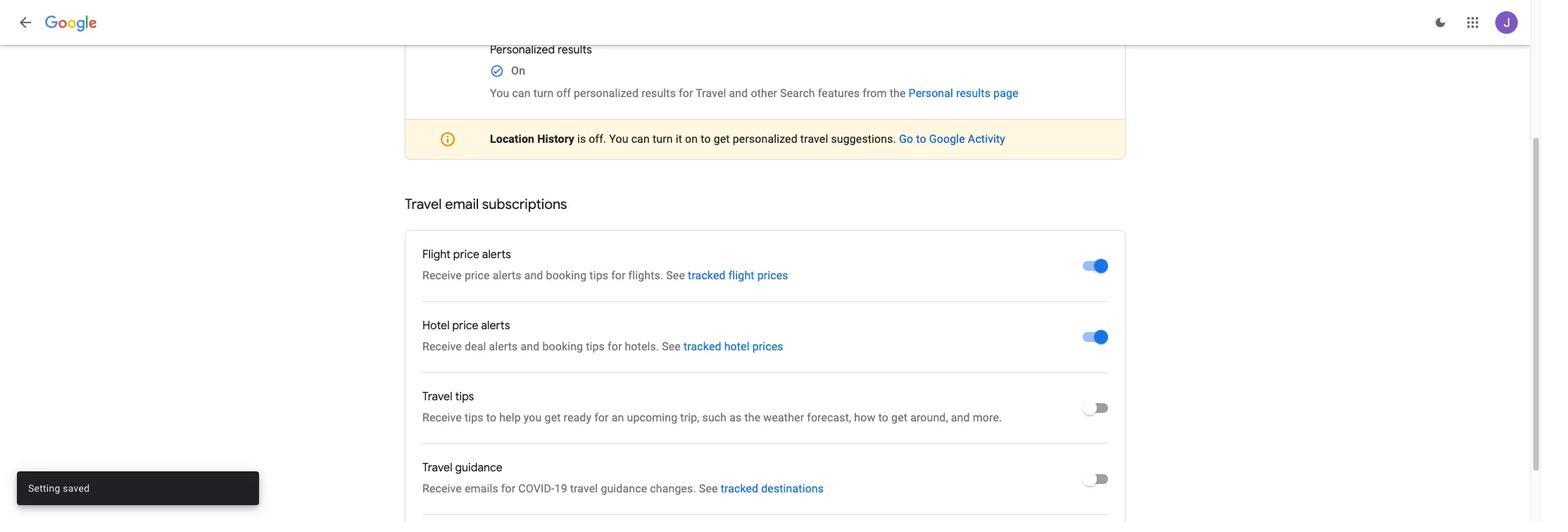 Task type: vqa. For each thing, say whether or not it's contained in the screenshot.


Task type: locate. For each thing, give the bounding box(es) containing it.
personal
[[909, 87, 954, 100]]

travel down search
[[801, 132, 829, 146]]

results
[[558, 43, 592, 57], [642, 87, 676, 100], [957, 87, 991, 100]]

prices for flight price alerts
[[758, 269, 789, 282]]

1 horizontal spatial you
[[609, 132, 629, 146]]

2 vertical spatial see
[[699, 483, 718, 496]]

prices right hotel
[[753, 340, 784, 354]]

1 vertical spatial the
[[745, 411, 761, 425]]

1 vertical spatial personalized
[[733, 132, 798, 146]]

the inside travel tips receive tips to help you get ready for an upcoming trip, such as the weather forecast, how to get around, and more.
[[745, 411, 761, 425]]

2 horizontal spatial get
[[892, 411, 908, 425]]

weather
[[764, 411, 805, 425]]

results up it
[[642, 87, 676, 100]]

flights.
[[629, 269, 664, 282]]

booking inside hotel price alerts receive deal alerts and booking tips for hotels. see tracked hotel prices
[[543, 340, 583, 354]]

get right on
[[714, 132, 730, 146]]

1 vertical spatial see
[[662, 340, 681, 354]]

1 horizontal spatial travel
[[801, 132, 829, 146]]

booking
[[546, 269, 587, 282], [543, 340, 583, 354]]

see right hotels.
[[662, 340, 681, 354]]

tracked inside flight price alerts receive price alerts and booking tips for flights. see tracked flight prices
[[688, 269, 726, 282]]

activity
[[968, 132, 1006, 146]]

1 vertical spatial guidance
[[601, 483, 648, 496]]

2 horizontal spatial results
[[957, 87, 991, 100]]

hotel
[[725, 340, 750, 354]]

2 vertical spatial tracked
[[721, 483, 759, 496]]

features
[[818, 87, 860, 100]]

guidance
[[455, 461, 503, 475], [601, 483, 648, 496]]

location history is off. you can turn it on to get personalized travel suggestions. go to google activity
[[490, 132, 1006, 146]]

travel inside travel tips receive tips to help you get ready for an upcoming trip, such as the weather forecast, how to get around, and more.
[[423, 390, 453, 404]]

hotels.
[[625, 340, 659, 354]]

receive down flight
[[423, 269, 462, 282]]

results up off
[[558, 43, 592, 57]]

can down "on"
[[512, 87, 531, 100]]

travel
[[696, 87, 727, 100], [405, 196, 442, 213], [423, 390, 453, 404], [423, 461, 453, 475]]

1 vertical spatial prices
[[753, 340, 784, 354]]

go
[[899, 132, 914, 146]]

receive left emails
[[423, 483, 462, 496]]

prices for hotel price alerts
[[753, 340, 784, 354]]

for
[[679, 87, 693, 100], [611, 269, 626, 282], [608, 340, 622, 354], [595, 411, 609, 425], [501, 483, 516, 496]]

see inside hotel price alerts receive deal alerts and booking tips for hotels. see tracked hotel prices
[[662, 340, 681, 354]]

1 vertical spatial tracked
[[684, 340, 722, 354]]

receive down the hotel
[[423, 340, 462, 354]]

see inside flight price alerts receive price alerts and booking tips for flights. see tracked flight prices
[[667, 269, 685, 282]]

tracked left hotel
[[684, 340, 722, 354]]

to right on
[[701, 132, 711, 146]]

you can turn off personalized results for travel and other search features from the personal results page
[[490, 87, 1019, 100]]

email
[[445, 196, 479, 213]]

travel inside travel guidance receive emails for covid-19 travel guidance changes. see tracked destinations
[[423, 461, 453, 475]]

see inside travel guidance receive emails for covid-19 travel guidance changes. see tracked destinations
[[699, 483, 718, 496]]

0 vertical spatial can
[[512, 87, 531, 100]]

page
[[994, 87, 1019, 100]]

can left it
[[632, 132, 650, 146]]

1 horizontal spatial turn
[[653, 132, 673, 146]]

flight price alerts receive price alerts and booking tips for flights. see tracked flight prices
[[423, 248, 789, 282]]

for right emails
[[501, 483, 516, 496]]

for left flights. on the bottom
[[611, 269, 626, 282]]

4 receive from the top
[[423, 483, 462, 496]]

0 horizontal spatial the
[[745, 411, 761, 425]]

booking for hotel price alerts
[[543, 340, 583, 354]]

0 horizontal spatial travel
[[570, 483, 598, 496]]

3 receive from the top
[[423, 411, 462, 425]]

0 vertical spatial you
[[490, 87, 510, 100]]

1 horizontal spatial results
[[642, 87, 676, 100]]

2 receive from the top
[[423, 340, 462, 354]]

personalized right off
[[574, 87, 639, 100]]

the right from
[[890, 87, 906, 100]]

receive inside flight price alerts receive price alerts and booking tips for flights. see tracked flight prices
[[423, 269, 462, 282]]

you up 'location'
[[490, 87, 510, 100]]

tips left flights. on the bottom
[[590, 269, 609, 282]]

forecast,
[[807, 411, 852, 425]]

and inside travel tips receive tips to help you get ready for an upcoming trip, such as the weather forecast, how to get around, and more.
[[951, 411, 970, 425]]

tips left hotels.
[[586, 340, 605, 354]]

tracked destinations link
[[721, 483, 824, 496]]

emails
[[465, 483, 499, 496]]

the
[[890, 87, 906, 100], [745, 411, 761, 425]]

get right you
[[545, 411, 561, 425]]

tracked left destinations
[[721, 483, 759, 496]]

prices inside hotel price alerts receive deal alerts and booking tips for hotels. see tracked hotel prices
[[753, 340, 784, 354]]

0 vertical spatial travel
[[801, 132, 829, 146]]

off
[[557, 87, 571, 100]]

see right changes.
[[699, 483, 718, 496]]

is
[[578, 132, 586, 146]]

prices right flight
[[758, 269, 789, 282]]

1 horizontal spatial the
[[890, 87, 906, 100]]

0 horizontal spatial you
[[490, 87, 510, 100]]

guidance left changes.
[[601, 483, 648, 496]]

get
[[714, 132, 730, 146], [545, 411, 561, 425], [892, 411, 908, 425]]

see right flights. on the bottom
[[667, 269, 685, 282]]

for left an
[[595, 411, 609, 425]]

the right as
[[745, 411, 761, 425]]

go to google activity link
[[899, 132, 1006, 146]]

0 horizontal spatial guidance
[[455, 461, 503, 475]]

travel inside travel guidance receive emails for covid-19 travel guidance changes. see tracked destinations
[[570, 483, 598, 496]]

for inside travel tips receive tips to help you get ready for an upcoming trip, such as the weather forecast, how to get around, and more.
[[595, 411, 609, 425]]

history
[[538, 132, 575, 146]]

subscriptions
[[482, 196, 567, 213]]

turn left it
[[653, 132, 673, 146]]

prices inside flight price alerts receive price alerts and booking tips for flights. see tracked flight prices
[[758, 269, 789, 282]]

off.
[[589, 132, 607, 146]]

0 vertical spatial tracked
[[688, 269, 726, 282]]

guidance up emails
[[455, 461, 503, 475]]

0 horizontal spatial personalized
[[574, 87, 639, 100]]

1 vertical spatial booking
[[543, 340, 583, 354]]

booking inside flight price alerts receive price alerts and booking tips for flights. see tracked flight prices
[[546, 269, 587, 282]]

how
[[855, 411, 876, 425]]

to right go
[[917, 132, 927, 146]]

flight
[[729, 269, 755, 282]]

0 vertical spatial see
[[667, 269, 685, 282]]

can
[[512, 87, 531, 100], [632, 132, 650, 146]]

2 vertical spatial price
[[453, 319, 479, 333]]

receive
[[423, 269, 462, 282], [423, 340, 462, 354], [423, 411, 462, 425], [423, 483, 462, 496]]

you
[[490, 87, 510, 100], [609, 132, 629, 146]]

personalized down other
[[733, 132, 798, 146]]

for inside hotel price alerts receive deal alerts and booking tips for hotels. see tracked hotel prices
[[608, 340, 622, 354]]

tips
[[590, 269, 609, 282], [586, 340, 605, 354], [455, 390, 474, 404], [465, 411, 484, 425]]

personalized
[[574, 87, 639, 100], [733, 132, 798, 146]]

0 vertical spatial the
[[890, 87, 906, 100]]

more.
[[973, 411, 1003, 425]]

to
[[701, 132, 711, 146], [917, 132, 927, 146], [487, 411, 497, 425], [879, 411, 889, 425]]

for left hotels.
[[608, 340, 622, 354]]

get left around,
[[892, 411, 908, 425]]

0 vertical spatial prices
[[758, 269, 789, 282]]

see
[[667, 269, 685, 282], [662, 340, 681, 354], [699, 483, 718, 496]]

1 vertical spatial travel
[[570, 483, 598, 496]]

1 horizontal spatial guidance
[[601, 483, 648, 496]]

0 horizontal spatial get
[[545, 411, 561, 425]]

tracked left flight
[[688, 269, 726, 282]]

receive left the help
[[423, 411, 462, 425]]

price inside hotel price alerts receive deal alerts and booking tips for hotels. see tracked hotel prices
[[453, 319, 479, 333]]

travel
[[801, 132, 829, 146], [570, 483, 598, 496]]

tracked inside hotel price alerts receive deal alerts and booking tips for hotels. see tracked hotel prices
[[684, 340, 722, 354]]

to right "how"
[[879, 411, 889, 425]]

turn
[[534, 87, 554, 100], [653, 132, 673, 146]]

trip,
[[681, 411, 700, 425]]

for inside flight price alerts receive price alerts and booking tips for flights. see tracked flight prices
[[611, 269, 626, 282]]

travel email subscriptions
[[405, 196, 567, 213]]

0 horizontal spatial can
[[512, 87, 531, 100]]

1 horizontal spatial can
[[632, 132, 650, 146]]

price
[[454, 248, 480, 262], [465, 269, 490, 282], [453, 319, 479, 333]]

0 vertical spatial booking
[[546, 269, 587, 282]]

upcoming
[[627, 411, 678, 425]]

travel right 19
[[570, 483, 598, 496]]

turn left off
[[534, 87, 554, 100]]

1 receive from the top
[[423, 269, 462, 282]]

and
[[729, 87, 748, 100], [525, 269, 543, 282], [521, 340, 540, 354], [951, 411, 970, 425]]

as
[[730, 411, 742, 425]]

prices
[[758, 269, 789, 282], [753, 340, 784, 354]]

tracked flight prices link
[[688, 269, 789, 282]]

0 vertical spatial price
[[454, 248, 480, 262]]

you right off.
[[609, 132, 629, 146]]

receive inside travel guidance receive emails for covid-19 travel guidance changes. see tracked destinations
[[423, 483, 462, 496]]

tracked
[[688, 269, 726, 282], [684, 340, 722, 354], [721, 483, 759, 496]]

0 horizontal spatial turn
[[534, 87, 554, 100]]

results left page
[[957, 87, 991, 100]]

1 vertical spatial can
[[632, 132, 650, 146]]

search
[[780, 87, 816, 100]]

for inside travel guidance receive emails for covid-19 travel guidance changes. see tracked destinations
[[501, 483, 516, 496]]

alerts
[[482, 248, 511, 262], [493, 269, 522, 282], [481, 319, 510, 333], [489, 340, 518, 354]]



Task type: describe. For each thing, give the bounding box(es) containing it.
setting saved
[[28, 483, 90, 494]]

tips down deal
[[455, 390, 474, 404]]

0 vertical spatial guidance
[[455, 461, 503, 475]]

on
[[511, 64, 526, 77]]

from
[[863, 87, 887, 100]]

tracked hotel prices link
[[684, 340, 784, 354]]

tips inside hotel price alerts receive deal alerts and booking tips for hotels. see tracked hotel prices
[[586, 340, 605, 354]]

0 horizontal spatial results
[[558, 43, 592, 57]]

see for hotel price alerts
[[662, 340, 681, 354]]

receive inside travel tips receive tips to help you get ready for an upcoming trip, such as the weather forecast, how to get around, and more.
[[423, 411, 462, 425]]

suggestions.
[[831, 132, 897, 146]]

such
[[703, 411, 727, 425]]

other
[[751, 87, 778, 100]]

travel guidance receive emails for covid-19 travel guidance changes. see tracked destinations
[[423, 461, 824, 496]]

tracked inside travel guidance receive emails for covid-19 travel guidance changes. see tracked destinations
[[721, 483, 759, 496]]

hotel
[[423, 319, 450, 333]]

an
[[612, 411, 624, 425]]

1 horizontal spatial personalized
[[733, 132, 798, 146]]

around,
[[911, 411, 949, 425]]

and inside hotel price alerts receive deal alerts and booking tips for hotels. see tracked hotel prices
[[521, 340, 540, 354]]

tracked for flight price alerts
[[688, 269, 726, 282]]

receive inside hotel price alerts receive deal alerts and booking tips for hotels. see tracked hotel prices
[[423, 340, 462, 354]]

tracked for hotel price alerts
[[684, 340, 722, 354]]

travel for travel guidance receive emails for covid-19 travel guidance changes. see tracked destinations
[[423, 461, 453, 475]]

19
[[555, 483, 568, 496]]

1 vertical spatial price
[[465, 269, 490, 282]]

price for hotel
[[453, 319, 479, 333]]

personalized
[[490, 43, 555, 57]]

0 vertical spatial turn
[[534, 87, 554, 100]]

location
[[490, 132, 535, 146]]

for for travel tips
[[595, 411, 609, 425]]

change appearance image
[[1424, 6, 1458, 39]]

setting
[[28, 483, 60, 494]]

destinations
[[762, 483, 824, 496]]

travel tips receive tips to help you get ready for an upcoming trip, such as the weather forecast, how to get around, and more.
[[423, 390, 1003, 425]]

travel for travel tips receive tips to help you get ready for an upcoming trip, such as the weather forecast, how to get around, and more.
[[423, 390, 453, 404]]

saved
[[63, 483, 90, 494]]

travel for travel email subscriptions
[[405, 196, 442, 213]]

deal
[[465, 340, 486, 354]]

tips left the help
[[465, 411, 484, 425]]

booking for flight price alerts
[[546, 269, 587, 282]]

changes.
[[650, 483, 696, 496]]

for for hotel price alerts
[[608, 340, 622, 354]]

see for flight price alerts
[[667, 269, 685, 282]]

to left the help
[[487, 411, 497, 425]]

on
[[685, 132, 698, 146]]

personalized results
[[490, 43, 592, 57]]

tips inside flight price alerts receive price alerts and booking tips for flights. see tracked flight prices
[[590, 269, 609, 282]]

1 vertical spatial turn
[[653, 132, 673, 146]]

flight
[[423, 248, 451, 262]]

for up on
[[679, 87, 693, 100]]

ready
[[564, 411, 592, 425]]

personal results page link
[[909, 87, 1019, 100]]

price for flight
[[454, 248, 480, 262]]

1 horizontal spatial get
[[714, 132, 730, 146]]

and inside flight price alerts receive price alerts and booking tips for flights. see tracked flight prices
[[525, 269, 543, 282]]

1 vertical spatial you
[[609, 132, 629, 146]]

it
[[676, 132, 683, 146]]

for for flight price alerts
[[611, 269, 626, 282]]

go back image
[[17, 14, 34, 31]]

you
[[524, 411, 542, 425]]

google
[[930, 132, 966, 146]]

hotel price alerts receive deal alerts and booking tips for hotels. see tracked hotel prices
[[423, 319, 784, 354]]

covid-
[[519, 483, 555, 496]]

0 vertical spatial personalized
[[574, 87, 639, 100]]

help
[[500, 411, 521, 425]]



